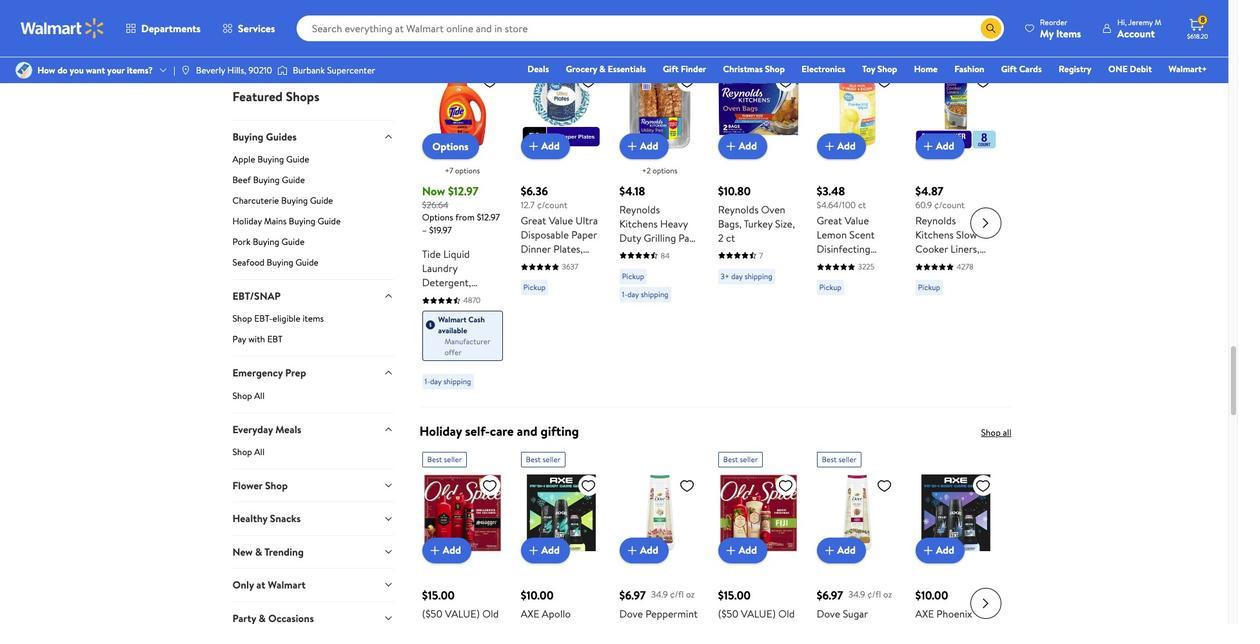 Task type: describe. For each thing, give the bounding box(es) containing it.
add button for dove sugar cookie liqui
[[817, 538, 866, 564]]

best seller for $15.00 ($50 value) old spice swagge
[[427, 454, 462, 465]]

axe for $10.00 axe phoenix holiday gift pac
[[916, 607, 934, 621]]

oven
[[761, 202, 786, 217]]

you
[[70, 64, 84, 77]]

walmart inside dropdown button
[[268, 578, 306, 592]]

bark
[[620, 621, 640, 624]]

add button up $10.00 axe phoenix holiday gift pac in the right bottom of the page
[[916, 538, 965, 564]]

add button for ($50 value) old spice swagge
[[422, 538, 472, 564]]

shop down the emergency
[[233, 389, 252, 402]]

guides
[[266, 129, 297, 144]]

items?
[[127, 64, 153, 77]]

best up the deals
[[526, 49, 541, 60]]

shop all link for meals
[[233, 446, 394, 469]]

0 vertical spatial plates,
[[554, 242, 583, 256]]

92
[[422, 304, 433, 318]]

now $12.97 $26.64 options from $12.97 – $19.97
[[422, 183, 500, 237]]

gift inside $10.00 axe phoenix holiday gift pac
[[952, 621, 969, 624]]

seafood buying guide link
[[233, 256, 394, 279]]

pickup for $4.87
[[918, 282, 941, 293]]

best for $15.00 ($50 value) old spice fiji men'
[[724, 454, 738, 465]]

add for axe apollo holiday gift pac
[[542, 544, 560, 558]]

shop down everyday
[[233, 446, 252, 459]]

regular
[[916, 256, 950, 270]]

home link
[[909, 62, 944, 76]]

3+
[[721, 271, 730, 282]]

ebt/snap button
[[233, 279, 394, 312]]

add to favorites list, great value ultra disposable paper dinner plates, white, 10 inch, 50 plates, patterned image
[[581, 73, 596, 89]]

deals
[[528, 63, 549, 75]]

64
[[463, 290, 475, 304]]

finder
[[681, 63, 707, 75]]

great for $3.48
[[817, 214, 843, 228]]

0 horizontal spatial shipping
[[444, 376, 471, 387]]

gift finder link
[[657, 62, 712, 76]]

tide liquid laundry detergent, original, 64 loads 92 fl oz, he compatible
[[422, 247, 503, 332]]

add for reynolds oven bags, turkey size, 2 ct
[[739, 139, 757, 153]]

1 horizontal spatial day
[[628, 289, 639, 300]]

seller for $6.97 34.9 ¢/fl oz dove sugar cookie liqui
[[839, 454, 857, 465]]

available
[[438, 325, 467, 336]]

add to cart image up $10.00 axe phoenix holiday gift pac in the right bottom of the page
[[921, 543, 936, 558]]

how
[[37, 64, 55, 77]]

beverly hills, 90210
[[196, 64, 272, 77]]

old for $15.00 ($50 value) old spice fiji men'
[[779, 607, 795, 621]]

holiday inside 'link'
[[233, 215, 262, 228]]

lbs,
[[823, 270, 840, 285]]

debit
[[1130, 63, 1152, 75]]

10
[[552, 256, 562, 270]]

1 horizontal spatial shipping
[[641, 289, 669, 300]]

new
[[233, 545, 253, 559]]

guide down charcuterie buying guide link
[[318, 215, 341, 228]]

3637
[[562, 261, 579, 272]]

gift inside gift cards link
[[1002, 63, 1017, 75]]

emergency
[[233, 366, 283, 380]]

product group containing $3.48
[[817, 42, 898, 402]]

value) for $15.00 ($50 value) old spice swagge
[[445, 607, 480, 621]]

$6.97 for peppermint
[[620, 588, 646, 604]]

¢/count for $4.87
[[935, 198, 965, 211]]

seafood buying guide
[[233, 256, 319, 269]]

add to cart image for $15.00
[[427, 543, 443, 558]]

pork buying guide link
[[233, 235, 394, 253]]

1 horizontal spatial 1-day shipping
[[622, 289, 669, 300]]

items
[[303, 312, 324, 325]]

manufacturer offer
[[445, 336, 491, 358]]

shop up "fashion"
[[982, 22, 1001, 35]]

charcuterie buying guide
[[233, 194, 333, 207]]

seller up electronics link
[[839, 49, 857, 60]]

shop up add to favorites list, axe phoenix holiday gift pack for men includes crushed mint & rosemary body spray, antiperspirant stick & body wash, 3 count image
[[982, 426, 1001, 439]]

departments
[[141, 21, 201, 35]]

gift inside gift finder link
[[663, 63, 679, 75]]

guide for pork buying guide
[[282, 235, 305, 248]]

want
[[86, 64, 105, 77]]

search icon image
[[986, 23, 997, 34]]

holiday inside $10.00 axe phoenix holiday gift pac
[[916, 621, 949, 624]]

3225
[[858, 261, 875, 272]]

ugly
[[233, 15, 253, 29]]

all for ugly
[[254, 38, 265, 51]]

healthy snacks
[[233, 512, 301, 526]]

1 vertical spatial 1-
[[425, 376, 430, 387]]

oz for peppermint
[[686, 589, 695, 602]]

axe apollo holiday gift pack for men includes sage & cedarwood body spray, antiperspirant deodorant stick & body wash, 3 count image
[[521, 473, 602, 553]]

buying for apple buying guide
[[258, 153, 284, 166]]

ounce
[[858, 270, 888, 285]]

add to favorites list, reynolds kitchens slow cooker liners, regular (fits 3-8 quarts), 8 count image
[[976, 73, 991, 89]]

seller for $15.00 ($50 value) old spice swagge
[[444, 454, 462, 465]]

services
[[238, 21, 275, 35]]

all for emergency
[[254, 389, 265, 402]]

7
[[760, 250, 763, 261]]

add for great value lemon scent disinfecting wipes, 75 count, 1 lbs, 5.5 ounce
[[838, 139, 856, 153]]

reynolds inside the $4.87 60.9 ¢/count reynolds kitchens slow cooker liners, regular (fits 3-8 quarts), 8 count
[[916, 214, 956, 228]]

dove for bark
[[620, 607, 643, 621]]

prep
[[285, 366, 306, 380]]

& for essentials
[[600, 63, 606, 75]]

featured shops
[[233, 87, 320, 105]]

add to favorites list, axe phoenix holiday gift pack for men includes crushed mint & rosemary body spray, antiperspirant stick & body wash, 3 count image
[[976, 478, 991, 494]]

75
[[849, 256, 860, 270]]

pork
[[233, 235, 251, 248]]

add to favorites list, dove sugar cookie liquid body wash for deep nourishment holiday treats limited edition, 20 oz image
[[877, 478, 893, 494]]

reynolds oven bags, turkey size, 2 ct image
[[718, 68, 799, 149]]

add for reynolds kitchens slow cooker liners, regular (fits 3-8 quarts), 8 count
[[936, 139, 955, 153]]

toy shop
[[863, 63, 898, 75]]

1
[[817, 270, 820, 285]]

pickup for $3.48
[[820, 282, 842, 293]]

product group containing $4.87
[[916, 42, 996, 402]]

turkey
[[744, 217, 773, 231]]

ct inside $3.48 $4.64/100 ct great value lemon scent disinfecting wipes, 75 count, 1 lbs, 5.5 ounce
[[858, 198, 866, 211]]

$10.00 for $10.00 axe phoenix holiday gift pac
[[916, 588, 949, 604]]

options for reynolds kitchens heavy duty grilling pan, 13.25 x 9.63 x 3.5 inches
[[653, 165, 678, 176]]

gift cards link
[[996, 62, 1048, 76]]

seller for $10.00 axe apollo holiday gift pac
[[543, 454, 561, 465]]

Walmart Site-Wide search field
[[297, 15, 1004, 41]]

buying for seafood buying guide
[[267, 256, 293, 269]]

Search search field
[[297, 15, 1004, 41]]

christmas inside dropdown button
[[256, 15, 301, 29]]

0 horizontal spatial plates,
[[521, 270, 550, 285]]

buying for beef buying guide
[[253, 173, 280, 186]]

tide liquid laundry detergent, original, 64 loads 92 fl oz, he compatible image
[[422, 68, 503, 149]]

 image for beverly
[[181, 65, 191, 75]]

4278
[[957, 261, 974, 272]]

apple buying guide link
[[233, 153, 394, 171]]

reorder my items
[[1040, 16, 1082, 40]]

beverly
[[196, 64, 225, 77]]

90210
[[249, 64, 272, 77]]

now
[[422, 183, 445, 199]]

$4.87 60.9 ¢/count reynolds kitchens slow cooker liners, regular (fits 3-8 quarts), 8 count
[[916, 183, 991, 285]]

he
[[459, 304, 473, 318]]

dove sugar cookie liquid body wash for deep nourishment holiday treats limited edition, 20 oz image
[[817, 473, 898, 553]]

m
[[1155, 16, 1162, 27]]

best up electronics link
[[822, 49, 837, 60]]

add to cart image up the $3.48 at right top
[[822, 138, 838, 154]]

guide for seafood buying guide
[[296, 256, 319, 269]]

($50 value) old spice fiji men's holiday gift pack with 2in1 shampoo and conditioner, body wash,  and aluminum free spray image
[[718, 473, 799, 553]]

add to cart image for great value ultra disposable paper dinner plates, white, 10 inch, 50 plates, patterned
[[526, 138, 542, 154]]

add button for ($50 value) old spice fiji men'
[[718, 538, 768, 564]]

flower shop
[[233, 479, 288, 493]]

shop all for ugly
[[233, 38, 265, 51]]

kitchens inside the $4.87 60.9 ¢/count reynolds kitchens slow cooker liners, regular (fits 3-8 quarts), 8 count
[[916, 228, 954, 242]]

pay with ebt link
[[233, 333, 394, 356]]

seller for $15.00 ($50 value) old spice fiji men'
[[740, 454, 758, 465]]

mains
[[264, 215, 287, 228]]

add button for great value lemon scent disinfecting wipes, 75 count, 1 lbs, 5.5 ounce
[[817, 133, 866, 159]]

options inside options link
[[433, 139, 469, 153]]

shop all for emergency
[[233, 389, 265, 402]]

product group containing $6.36
[[521, 42, 602, 402]]

34.9 for sugar
[[849, 589, 866, 602]]

lemon
[[817, 228, 847, 242]]

cooker
[[916, 242, 948, 256]]

gift inside $10.00 axe apollo holiday gift pac
[[557, 621, 575, 624]]

options link
[[422, 133, 479, 159]]

spice for $15.00 ($50 value) old spice fiji men'
[[718, 621, 742, 624]]

pay with ebt
[[233, 333, 283, 346]]

shop all for hosting essentials
[[982, 22, 1012, 35]]

add for ($50 value) old spice swagge
[[443, 544, 461, 558]]

$15.00 for $15.00 ($50 value) old spice fiji men'
[[718, 588, 751, 604]]

best seller for $15.00 ($50 value) old spice fiji men'
[[724, 454, 758, 465]]

ugly christmas sweaters
[[233, 15, 344, 29]]

all for hosting essentials
[[1003, 22, 1012, 35]]

new & trending button
[[233, 535, 394, 569]]

options inside the now $12.97 $26.64 options from $12.97 – $19.97
[[422, 211, 454, 224]]

add button for reynolds oven bags, turkey size, 2 ct
[[718, 133, 768, 159]]

ebt/snap
[[233, 289, 281, 303]]

–
[[422, 224, 427, 237]]

5.5
[[843, 270, 856, 285]]

quarts),
[[916, 270, 952, 285]]

$4.18
[[620, 183, 646, 199]]

pickup for $6.36
[[524, 282, 546, 293]]

burbank
[[293, 64, 325, 77]]

next slide for product carousel list image
[[971, 588, 1002, 619]]

guide for charcuterie buying guide
[[310, 194, 333, 207]]

shop all for everyday
[[233, 446, 265, 459]]

add to favorites list, reynolds oven bags, turkey size, 2 ct image
[[778, 73, 794, 89]]

34.9 for peppermint
[[651, 589, 668, 602]]

add to favorites list, reynolds kitchens heavy duty grilling pan, 13.25 x 9.63 x 3.5 inches image
[[680, 73, 695, 89]]

$4.64/100
[[817, 198, 856, 211]]

pickup down 13.25
[[622, 271, 645, 282]]

buying inside dropdown button
[[233, 129, 264, 144]]

best seller up electronics link
[[822, 49, 857, 60]]

4870
[[464, 295, 481, 306]]

and
[[517, 422, 538, 440]]

13.25
[[620, 245, 642, 259]]

liquid inside tide liquid laundry detergent, original, 64 loads 92 fl oz, he compatible
[[443, 247, 470, 261]]

add to favorites list, great value lemon scent disinfecting wipes, 75 count, 1 lbs, 5.5 ounce image
[[877, 73, 893, 89]]

add to cart image up '$6.97 34.9 ¢/fl oz dove peppermint bark liquid bod' at the right
[[625, 543, 640, 558]]

snacks
[[270, 512, 301, 526]]

apple
[[233, 153, 255, 166]]

product group containing now $12.97
[[422, 42, 503, 402]]

holiday inside $10.00 axe apollo holiday gift pac
[[521, 621, 555, 624]]

add to favorites list, ($50 value) old spice swagger holiday men's gift pack with body wash, dry spray, and 2in1 shampoo and conditioner image
[[482, 478, 498, 494]]

with
[[248, 333, 265, 346]]

$10.00 for $10.00 axe apollo holiday gift pac
[[521, 588, 554, 604]]

offer
[[445, 347, 462, 358]]

manufacturer
[[445, 336, 491, 347]]

seller up the deals
[[543, 49, 561, 60]]

$6.36 12.7 ¢/count great value ultra disposable paper dinner plates, white, 10 inch, 50 plates, patterned
[[521, 183, 600, 285]]

add up $10.00 axe phoenix holiday gift pac in the right bottom of the page
[[936, 544, 955, 558]]

heavy
[[661, 217, 688, 231]]

shop all link for christmas
[[233, 38, 394, 62]]



Task type: locate. For each thing, give the bounding box(es) containing it.
add to cart image for reynolds kitchens slow cooker liners, regular (fits 3-8 quarts), 8 count
[[921, 138, 936, 154]]

grilling
[[644, 231, 676, 245]]

2 ¢/count from the left
[[935, 198, 965, 211]]

fashion link
[[949, 62, 991, 76]]

2 options from the left
[[653, 165, 678, 176]]

walmart image
[[21, 18, 105, 39]]

0 vertical spatial liquid
[[443, 247, 470, 261]]

guide down holiday mains buying guide
[[282, 235, 305, 248]]

0 vertical spatial all
[[1003, 22, 1012, 35]]

best seller for $10.00 axe apollo holiday gift pac
[[526, 454, 561, 465]]

shop all link for hosting essentials
[[982, 22, 1012, 35]]

2 vertical spatial shipping
[[444, 376, 471, 387]]

oz
[[686, 589, 695, 602], [884, 589, 892, 602]]

shop all up add to favorites list, axe phoenix holiday gift pack for men includes crushed mint & rosemary body spray, antiperspirant stick & body wash, 3 count image
[[982, 426, 1012, 439]]

healthy snacks button
[[233, 502, 394, 535]]

toy shop link
[[857, 62, 903, 76]]

account
[[1118, 26, 1155, 40]]

34.9 inside $6.97 34.9 ¢/fl oz dove sugar cookie liqui
[[849, 589, 866, 602]]

best down and
[[526, 454, 541, 465]]

2 vertical spatial shop all
[[233, 446, 265, 459]]

1 vertical spatial &
[[255, 545, 262, 559]]

0 horizontal spatial 34.9
[[651, 589, 668, 602]]

0 horizontal spatial 1-day shipping
[[425, 376, 471, 387]]

$10.00 inside $10.00 axe phoenix holiday gift pac
[[916, 588, 949, 604]]

shop all link
[[233, 38, 394, 62], [233, 389, 394, 413], [233, 446, 394, 469]]

next slide for product carousel list image
[[971, 208, 1002, 239]]

my
[[1040, 26, 1054, 40]]

reynolds for $10.80
[[718, 202, 759, 217]]

guide down pork buying guide link
[[296, 256, 319, 269]]

shop all link up add to favorites list, axe phoenix holiday gift pack for men includes crushed mint & rosemary body spray, antiperspirant stick & body wash, 3 count image
[[982, 426, 1012, 439]]

healthy
[[233, 512, 268, 526]]

¢/fl for peppermint
[[670, 589, 684, 602]]

add button for axe apollo holiday gift pac
[[521, 538, 570, 564]]

2 vertical spatial day
[[430, 376, 442, 387]]

reynolds kitchens heavy duty grilling pan, 13.25 x 9.63 x 3.5 inches image
[[620, 68, 700, 149]]

$12.97 right from
[[477, 211, 500, 224]]

value) for $15.00 ($50 value) old spice fiji men'
[[741, 607, 776, 621]]

1 all from the top
[[1003, 22, 1012, 35]]

gift
[[663, 63, 679, 75], [1002, 63, 1017, 75], [557, 621, 575, 624], [952, 621, 969, 624]]

great for $6.36
[[521, 214, 546, 228]]

walmart inside the walmart cash available
[[438, 314, 467, 325]]

1 horizontal spatial value)
[[741, 607, 776, 621]]

0 horizontal spatial  image
[[15, 62, 32, 79]]

1 shop all from the top
[[982, 22, 1012, 35]]

0 horizontal spatial oz
[[686, 589, 695, 602]]

3 shop all link from the top
[[233, 446, 394, 469]]

1 $15.00 from the left
[[422, 588, 455, 604]]

2 horizontal spatial day
[[732, 271, 743, 282]]

0 horizontal spatial $6.97
[[620, 588, 646, 604]]

pickup left 5.5
[[820, 282, 842, 293]]

2 value from the left
[[845, 214, 869, 228]]

0 horizontal spatial walmart
[[268, 578, 306, 592]]

oz inside '$6.97 34.9 ¢/fl oz dove peppermint bark liquid bod'
[[686, 589, 695, 602]]

$15.00 inside $15.00 ($50 value) old spice swagge
[[422, 588, 455, 604]]

liquid right the tide
[[443, 247, 470, 261]]

2 all from the top
[[1003, 426, 1012, 439]]

add for great value ultra disposable paper dinner plates, white, 10 inch, 50 plates, patterned
[[542, 139, 560, 153]]

add for ($50 value) old spice fiji men'
[[739, 544, 757, 558]]

great down 12.7
[[521, 214, 546, 228]]

2 shop all link from the top
[[233, 389, 394, 413]]

1 $6.97 from the left
[[620, 588, 646, 604]]

oz for sugar
[[884, 589, 892, 602]]

1 horizontal spatial options
[[653, 165, 678, 176]]

0 vertical spatial walmart
[[438, 314, 467, 325]]

shop inside shop ebt-eligible items link
[[233, 312, 252, 325]]

add up the $4.87
[[936, 139, 955, 153]]

2 horizontal spatial 8
[[1201, 14, 1206, 25]]

0 horizontal spatial liquid
[[443, 247, 470, 261]]

$6.97 up bark
[[620, 588, 646, 604]]

0 horizontal spatial dove
[[620, 607, 643, 621]]

2 vertical spatial all
[[254, 446, 265, 459]]

best seller up dove sugar cookie liquid body wash for deep nourishment holiday treats limited edition, 20 oz image
[[822, 454, 857, 465]]

1 vertical spatial christmas
[[723, 63, 763, 75]]

0 vertical spatial options
[[433, 139, 469, 153]]

add to favorites list, ($50 value) old spice fiji men's holiday gift pack with 2in1 shampoo and conditioner, body wash,  and aluminum free spray image
[[778, 478, 794, 494]]

shop all link up the burbank
[[233, 38, 394, 62]]

add to cart image
[[724, 138, 739, 154], [822, 138, 838, 154], [427, 543, 443, 558], [526, 543, 542, 558], [921, 543, 936, 558]]

0 vertical spatial shipping
[[745, 271, 773, 282]]

how do you want your items?
[[37, 64, 153, 77]]

1 shop all from the top
[[233, 38, 265, 51]]

0 horizontal spatial 1-
[[425, 376, 430, 387]]

3 all from the top
[[254, 446, 265, 459]]

1 all from the top
[[254, 38, 265, 51]]

1 horizontal spatial christmas
[[723, 63, 763, 75]]

value) inside $15.00 ($50 value) old spice swagge
[[445, 607, 480, 621]]

$6.97 inside '$6.97 34.9 ¢/fl oz dove peppermint bark liquid bod'
[[620, 588, 646, 604]]

electronics
[[802, 63, 846, 75]]

0 vertical spatial shop all
[[233, 38, 265, 51]]

2 shop all from the top
[[982, 426, 1012, 439]]

day right 3+
[[732, 271, 743, 282]]

1 shop all link from the top
[[233, 38, 394, 62]]

inches
[[620, 259, 648, 273]]

¢/count inside the $4.87 60.9 ¢/count reynolds kitchens slow cooker liners, regular (fits 3-8 quarts), 8 count
[[935, 198, 965, 211]]

($50 for $15.00 ($50 value) old spice swagge
[[422, 607, 443, 621]]

$6.97
[[620, 588, 646, 604], [817, 588, 844, 604]]

shop all down everyday
[[233, 446, 265, 459]]

reynolds for $4.18
[[620, 202, 660, 217]]

1 great from the left
[[521, 214, 546, 228]]

value
[[549, 214, 573, 228], [845, 214, 869, 228]]

best for $10.00 axe apollo holiday gift pac
[[526, 454, 541, 465]]

($50 inside $15.00 ($50 value) old spice swagge
[[422, 607, 443, 621]]

gift cards
[[1002, 63, 1042, 75]]

34.9 up peppermint
[[651, 589, 668, 602]]

 image
[[277, 64, 288, 77]]

 image left how
[[15, 62, 32, 79]]

only at walmart
[[233, 578, 306, 592]]

$6.36
[[521, 183, 548, 199]]

value for $6.36
[[549, 214, 573, 228]]

all for everyday
[[254, 446, 265, 459]]

old inside $15.00 ($50 value) old spice fiji men'
[[779, 607, 795, 621]]

1 horizontal spatial plates,
[[554, 242, 583, 256]]

8
[[1201, 14, 1206, 25], [984, 256, 990, 270], [955, 270, 961, 285]]

2 horizontal spatial reynolds
[[916, 214, 956, 228]]

reynolds down 60.9
[[916, 214, 956, 228]]

add for dove sugar cookie liqui
[[838, 544, 856, 558]]

add for $4.18
[[640, 139, 659, 153]]

($50 inside $15.00 ($50 value) old spice fiji men'
[[718, 607, 739, 621]]

1-day shipping down inches
[[622, 289, 669, 300]]

best for $15.00 ($50 value) old spice swagge
[[427, 454, 442, 465]]

add to favorites list, tide liquid laundry detergent, original, 64 loads 92 fl oz, he compatible image
[[482, 73, 498, 89]]

1 horizontal spatial great
[[817, 214, 843, 228]]

0 horizontal spatial options
[[455, 165, 480, 176]]

add button up the $4.87
[[916, 133, 965, 159]]

1 $10.00 from the left
[[521, 588, 554, 604]]

best up ($50 value) old spice fiji men's holiday gift pack with 2in1 shampoo and conditioner, body wash,  and aluminum free spray image
[[724, 454, 738, 465]]

guide up beef buying guide link on the top left of the page
[[286, 153, 309, 166]]

¢/fl inside $6.97 34.9 ¢/fl oz dove sugar cookie liqui
[[868, 589, 882, 602]]

0 horizontal spatial axe
[[521, 607, 540, 621]]

¢/fl up sugar
[[868, 589, 882, 602]]

50
[[588, 256, 600, 270]]

shop all up gift cards at the top of page
[[982, 22, 1012, 35]]

1 horizontal spatial ($50
[[718, 607, 739, 621]]

add to cart image for $10.80
[[724, 138, 739, 154]]

0 vertical spatial christmas
[[256, 15, 301, 29]]

shop up the pay
[[233, 312, 252, 325]]

1-day shipping down offer
[[425, 376, 471, 387]]

all down services
[[254, 38, 265, 51]]

¢/fl for sugar
[[868, 589, 882, 602]]

1 vertical spatial ct
[[726, 231, 735, 245]]

1 vertical spatial shop all link
[[982, 426, 1012, 439]]

add to cart image up $6.97 34.9 ¢/fl oz dove sugar cookie liqui
[[822, 543, 838, 558]]

1 horizontal spatial x
[[672, 245, 677, 259]]

1 horizontal spatial liquid
[[642, 621, 669, 624]]

kitchens inside $4.18 reynolds kitchens heavy duty grilling pan, 13.25 x 9.63 x 3.5 inches
[[620, 217, 658, 231]]

value) inside $15.00 ($50 value) old spice fiji men'
[[741, 607, 776, 621]]

shop right flower
[[265, 479, 288, 493]]

1 34.9 from the left
[[651, 589, 668, 602]]

axe for $10.00 axe apollo holiday gift pac
[[521, 607, 540, 621]]

2 $10.00 from the left
[[916, 588, 949, 604]]

dove
[[620, 607, 643, 621], [817, 607, 841, 621]]

flower
[[233, 479, 263, 493]]

¢/fl up peppermint
[[670, 589, 684, 602]]

add button up the $3.48 at right top
[[817, 133, 866, 159]]

add button for reynolds kitchens slow cooker liners, regular (fits 3-8 quarts), 8 count
[[916, 133, 965, 159]]

34.9 up sugar
[[849, 589, 866, 602]]

+2
[[642, 165, 651, 176]]

apple buying guide
[[233, 153, 309, 166]]

old inside $15.00 ($50 value) old spice swagge
[[482, 607, 499, 621]]

1 vertical spatial day
[[628, 289, 639, 300]]

add to cart image for ($50 value) old spice fiji men'
[[724, 543, 739, 558]]

sugar
[[843, 607, 868, 621]]

+7
[[445, 165, 453, 176]]

x right 84
[[672, 245, 677, 259]]

shop inside flower shop dropdown button
[[265, 479, 288, 493]]

add to cart image up $15.00 ($50 value) old spice swagge
[[427, 543, 443, 558]]

shop ebt-eligible items
[[233, 312, 324, 325]]

best for $6.97 34.9 ¢/fl oz dove sugar cookie liqui
[[822, 454, 837, 465]]

1 horizontal spatial 1-
[[622, 289, 628, 300]]

0 vertical spatial shop all link
[[233, 38, 394, 62]]

0 horizontal spatial ($50
[[422, 607, 443, 621]]

1 horizontal spatial ¢/count
[[935, 198, 965, 211]]

0 horizontal spatial ct
[[726, 231, 735, 245]]

($50 for $15.00 ($50 value) old spice fiji men'
[[718, 607, 739, 621]]

oz inside $6.97 34.9 ¢/fl oz dove sugar cookie liqui
[[884, 589, 892, 602]]

1 ($50 from the left
[[422, 607, 443, 621]]

value down the $4.64/100
[[845, 214, 869, 228]]

0 horizontal spatial kitchens
[[620, 217, 658, 231]]

all down the emergency
[[254, 389, 265, 402]]

laundry
[[422, 261, 458, 276]]

2 spice from the left
[[718, 621, 742, 624]]

shipping down inches
[[641, 289, 669, 300]]

1 horizontal spatial axe
[[916, 607, 934, 621]]

2 all from the top
[[254, 389, 265, 402]]

0 vertical spatial &
[[600, 63, 606, 75]]

one
[[1109, 63, 1128, 75]]

eligible
[[273, 312, 300, 325]]

shop all link for holiday self-care and gifting
[[982, 426, 1012, 439]]

shop all link down prep
[[233, 389, 394, 413]]

add button for great value ultra disposable paper dinner plates, white, 10 inch, 50 plates, patterned
[[521, 133, 570, 159]]

3 shop all from the top
[[233, 446, 265, 459]]

1 ¢/fl from the left
[[670, 589, 684, 602]]

options right +7
[[455, 165, 480, 176]]

dove inside '$6.97 34.9 ¢/fl oz dove peppermint bark liquid bod'
[[620, 607, 643, 621]]

1 horizontal spatial walmart
[[438, 314, 467, 325]]

8 right 4278
[[984, 256, 990, 270]]

0 horizontal spatial value
[[549, 214, 573, 228]]

add button up $6.97 34.9 ¢/fl oz dove sugar cookie liqui
[[817, 538, 866, 564]]

$12.97 down +7 options
[[448, 183, 479, 199]]

0 vertical spatial ct
[[858, 198, 866, 211]]

1 shop all link from the top
[[982, 22, 1012, 35]]

shop right toy
[[878, 63, 898, 75]]

1 horizontal spatial 8
[[984, 256, 990, 270]]

1 horizontal spatial ct
[[858, 198, 866, 211]]

0 horizontal spatial christmas
[[256, 15, 301, 29]]

3+ day shipping
[[721, 271, 773, 282]]

reynolds down $10.80
[[718, 202, 759, 217]]

& for trending
[[255, 545, 262, 559]]

2 shop all link from the top
[[982, 426, 1012, 439]]

compatible
[[422, 318, 474, 332]]

all
[[1003, 22, 1012, 35], [1003, 426, 1012, 439]]

34.9
[[651, 589, 668, 602], [849, 589, 866, 602]]

shop left electronics link
[[765, 63, 785, 75]]

buying down 'apple buying guide'
[[253, 173, 280, 186]]

0 vertical spatial all
[[254, 38, 265, 51]]

value inside $3.48 $4.64/100 ct great value lemon scent disinfecting wipes, 75 count, 1 lbs, 5.5 ounce
[[845, 214, 869, 228]]

ct right the $4.64/100
[[858, 198, 866, 211]]

¢/count for $6.36
[[537, 198, 568, 211]]

add up '$6.97 34.9 ¢/fl oz dove peppermint bark liquid bod' at the right
[[640, 544, 659, 558]]

everyday meals button
[[233, 413, 394, 446]]

day
[[732, 271, 743, 282], [628, 289, 639, 300], [430, 376, 442, 387]]

dove for cookie
[[817, 607, 841, 621]]

seller down holiday self-care and gifting
[[444, 454, 462, 465]]

1 horizontal spatial $10.00
[[916, 588, 949, 604]]

bags,
[[718, 217, 742, 231]]

buying up apple at the left top
[[233, 129, 264, 144]]

add to cart image
[[526, 138, 542, 154], [625, 138, 640, 154], [921, 138, 936, 154], [625, 543, 640, 558], [724, 543, 739, 558], [822, 543, 838, 558]]

 image
[[15, 62, 32, 79], [181, 65, 191, 75]]

1- down inches
[[622, 289, 628, 300]]

$15.00 for $15.00 ($50 value) old spice swagge
[[422, 588, 455, 604]]

2 dove from the left
[[817, 607, 841, 621]]

0 horizontal spatial value)
[[445, 607, 480, 621]]

8 up $618.20
[[1201, 14, 1206, 25]]

1 horizontal spatial &
[[600, 63, 606, 75]]

add up $10.80
[[739, 139, 757, 153]]

$15.00
[[422, 588, 455, 604], [718, 588, 751, 604]]

supercenter
[[327, 64, 375, 77]]

great inside $3.48 $4.64/100 ct great value lemon scent disinfecting wipes, 75 count, 1 lbs, 5.5 ounce
[[817, 214, 843, 228]]

ct inside $10.80 reynolds oven bags, turkey size, 2 ct
[[726, 231, 735, 245]]

2 vertical spatial shop all link
[[233, 446, 394, 469]]

product group containing $10.80
[[718, 42, 799, 402]]

$618.20
[[1188, 32, 1209, 41]]

1 horizontal spatial  image
[[181, 65, 191, 75]]

shop ebt-eligible items link
[[233, 312, 394, 330]]

best seller up ($50 value) old spice fiji men's holiday gift pack with 2in1 shampoo and conditioner, body wash,  and aluminum free spray image
[[724, 454, 758, 465]]

0 vertical spatial shop all
[[982, 22, 1012, 35]]

flower shop button
[[233, 469, 394, 502]]

add to cart image for $4.18
[[625, 138, 640, 154]]

seafood
[[233, 256, 265, 269]]

& inside grocery & essentials link
[[600, 63, 606, 75]]

add button up $6.36
[[521, 133, 570, 159]]

ct
[[858, 198, 866, 211], [726, 231, 735, 245]]

0 horizontal spatial great
[[521, 214, 546, 228]]

2 x from the left
[[672, 245, 677, 259]]

1 value from the left
[[549, 214, 573, 228]]

8 inside 8 $618.20
[[1201, 14, 1206, 25]]

guide down beef buying guide link on the top left of the page
[[310, 194, 333, 207]]

best seller for $6.97 34.9 ¢/fl oz dove sugar cookie liqui
[[822, 454, 857, 465]]

emergency prep
[[233, 366, 306, 380]]

12.7
[[521, 198, 535, 211]]

holiday self-care and gifting
[[420, 422, 579, 440]]

plates,
[[554, 242, 583, 256], [521, 270, 550, 285]]

seller up ($50 value) old spice fiji men's holiday gift pack with 2in1 shampoo and conditioner, body wash,  and aluminum free spray image
[[740, 454, 758, 465]]

2 oz from the left
[[884, 589, 892, 602]]

plates, left the 10 at top
[[521, 270, 550, 285]]

2 great from the left
[[817, 214, 843, 228]]

0 vertical spatial $12.97
[[448, 183, 479, 199]]

8 left 'count'
[[955, 270, 961, 285]]

add up $10.00 axe apollo holiday gift pac
[[542, 544, 560, 558]]

|
[[174, 64, 175, 77]]

add up $15.00 ($50 value) old spice fiji men'
[[739, 544, 757, 558]]

1 horizontal spatial ¢/fl
[[868, 589, 882, 602]]

sweaters
[[303, 15, 344, 29]]

0 horizontal spatial $10.00
[[521, 588, 554, 604]]

0 horizontal spatial $15.00
[[422, 588, 455, 604]]

reynolds inside $4.18 reynolds kitchens heavy duty grilling pan, 13.25 x 9.63 x 3.5 inches
[[620, 202, 660, 217]]

shop all link for prep
[[233, 389, 394, 413]]

buying down charcuterie buying guide link
[[289, 215, 316, 228]]

$6.97 inside $6.97 34.9 ¢/fl oz dove sugar cookie liqui
[[817, 588, 844, 604]]

1 vertical spatial liquid
[[642, 621, 669, 624]]

1 horizontal spatial 34.9
[[849, 589, 866, 602]]

1 horizontal spatial value
[[845, 214, 869, 228]]

add to cart image for dove sugar cookie liqui
[[822, 543, 838, 558]]

add to cart image for $10.00
[[526, 543, 542, 558]]

2 34.9 from the left
[[849, 589, 866, 602]]

buying
[[233, 129, 264, 144], [258, 153, 284, 166], [253, 173, 280, 186], [281, 194, 308, 207], [289, 215, 316, 228], [253, 235, 279, 248], [267, 256, 293, 269]]

peppermint
[[646, 607, 698, 621]]

1 vertical spatial options
[[422, 211, 454, 224]]

dove left peppermint
[[620, 607, 643, 621]]

great value ultra disposable paper dinner plates, white, 10 inch, 50 plates, patterned image
[[521, 68, 602, 149]]

cash
[[469, 314, 485, 325]]

reynolds kitchens slow cooker liners, regular (fits 3-8 quarts), 8 count image
[[916, 68, 996, 149]]

kitchens up regular
[[916, 228, 954, 242]]

add up $6.97 34.9 ¢/fl oz dove sugar cookie liqui
[[838, 544, 856, 558]]

liquid inside '$6.97 34.9 ¢/fl oz dove peppermint bark liquid bod'
[[642, 621, 669, 624]]

+2 options
[[642, 165, 678, 176]]

1 vertical spatial 1-day shipping
[[425, 376, 471, 387]]

add button
[[521, 133, 570, 159], [620, 133, 669, 159], [718, 133, 768, 159], [817, 133, 866, 159], [916, 133, 965, 159], [422, 538, 472, 564], [521, 538, 570, 564], [620, 538, 669, 564], [718, 538, 768, 564], [817, 538, 866, 564], [916, 538, 965, 564]]

 image for how
[[15, 62, 32, 79]]

charcuterie buying guide link
[[233, 194, 394, 212]]

0 vertical spatial day
[[732, 271, 743, 282]]

$10.00 up apollo
[[521, 588, 554, 604]]

1 old from the left
[[482, 607, 499, 621]]

holiday mains buying guide link
[[233, 215, 394, 233]]

old
[[482, 607, 499, 621], [779, 607, 795, 621]]

1-day shipping
[[622, 289, 669, 300], [425, 376, 471, 387]]

buying up holiday mains buying guide
[[281, 194, 308, 207]]

registry link
[[1053, 62, 1098, 76]]

kitchens up 13.25
[[620, 217, 658, 231]]

1 horizontal spatial dove
[[817, 607, 841, 621]]

ebt
[[267, 333, 283, 346]]

0 horizontal spatial day
[[430, 376, 442, 387]]

shop inside christmas shop link
[[765, 63, 785, 75]]

plates, up 3637
[[554, 242, 583, 256]]

1 x from the left
[[644, 245, 649, 259]]

add button for $4.18
[[620, 133, 669, 159]]

best up ($50 value) old spice swagger holiday men's gift pack with body wash, dry spray, and 2in1 shampoo and conditioner "image"
[[427, 454, 442, 465]]

add up the $3.48 at right top
[[838, 139, 856, 153]]

2 $6.97 from the left
[[817, 588, 844, 604]]

best seller up the deals
[[526, 49, 561, 60]]

$15.00 inside $15.00 ($50 value) old spice fiji men'
[[718, 588, 751, 604]]

original,
[[422, 290, 460, 304]]

34.9 inside '$6.97 34.9 ¢/fl oz dove peppermint bark liquid bod'
[[651, 589, 668, 602]]

$10.00 axe phoenix holiday gift pac
[[916, 588, 993, 624]]

add to favorites list, dove peppermint bark liquid body wash for deep nourishment holiday treats limited edition, 20 oz image
[[680, 478, 695, 494]]

2 value) from the left
[[741, 607, 776, 621]]

dove peppermint bark liquid body wash for deep nourishment holiday treats limited edition, 20 oz image
[[620, 473, 700, 553]]

all for holiday self-care and gifting
[[1003, 426, 1012, 439]]

toy
[[863, 63, 876, 75]]

1 spice from the left
[[422, 621, 446, 624]]

product group containing $4.18
[[620, 42, 700, 402]]

buying for pork buying guide
[[253, 235, 279, 248]]

great value lemon scent disinfecting wipes, 75 count, 1 lbs, 5.5 ounce image
[[817, 68, 898, 149]]

reynolds inside $10.80 reynolds oven bags, turkey size, 2 ct
[[718, 202, 759, 217]]

add to favorites list, axe apollo holiday gift pack for men includes sage & cedarwood body spray, antiperspirant deodorant stick & body wash, 3 count image
[[581, 478, 596, 494]]

1 ¢/count from the left
[[537, 198, 568, 211]]

apollo
[[542, 607, 571, 621]]

shipping down 7 at the top of page
[[745, 271, 773, 282]]

axe inside $10.00 axe apollo holiday gift pac
[[521, 607, 540, 621]]

1 vertical spatial $12.97
[[477, 211, 500, 224]]

1 vertical spatial all
[[254, 389, 265, 402]]

0 horizontal spatial ¢/fl
[[670, 589, 684, 602]]

& inside new & trending dropdown button
[[255, 545, 262, 559]]

spice inside $15.00 ($50 value) old spice swagge
[[422, 621, 446, 624]]

2 ($50 from the left
[[718, 607, 739, 621]]

$26.64
[[422, 198, 449, 211]]

0 horizontal spatial 8
[[955, 270, 961, 285]]

1 oz from the left
[[686, 589, 695, 602]]

grocery
[[566, 63, 598, 75]]

0 horizontal spatial spice
[[422, 621, 446, 624]]

1 vertical spatial shipping
[[641, 289, 669, 300]]

seller
[[543, 49, 561, 60], [839, 49, 857, 60], [444, 454, 462, 465], [543, 454, 561, 465], [740, 454, 758, 465], [839, 454, 857, 465]]

1 horizontal spatial old
[[779, 607, 795, 621]]

1 vertical spatial shop all
[[233, 389, 265, 402]]

1- down compatible
[[425, 376, 430, 387]]

0 horizontal spatial old
[[482, 607, 499, 621]]

buying for charcuterie buying guide
[[281, 194, 308, 207]]

axe left phoenix
[[916, 607, 934, 621]]

great inside $6.36 12.7 ¢/count great value ultra disposable paper dinner plates, white, 10 inch, 50 plates, patterned
[[521, 214, 546, 228]]

spice for $15.00 ($50 value) old spice swagge
[[422, 621, 446, 624]]

&
[[600, 63, 606, 75], [255, 545, 262, 559]]

0 horizontal spatial x
[[644, 245, 649, 259]]

guide up charcuterie buying guide
[[282, 173, 305, 186]]

seller down gifting
[[543, 454, 561, 465]]

$6.97 for sugar
[[817, 588, 844, 604]]

2 ¢/fl from the left
[[868, 589, 882, 602]]

axe left apollo
[[521, 607, 540, 621]]

0 horizontal spatial ¢/count
[[537, 198, 568, 211]]

old for $15.00 ($50 value) old spice swagge
[[482, 607, 499, 621]]

seller up dove sugar cookie liquid body wash for deep nourishment holiday treats limited edition, 20 oz image
[[839, 454, 857, 465]]

¢/fl inside '$6.97 34.9 ¢/fl oz dove peppermint bark liquid bod'
[[670, 589, 684, 602]]

1 value) from the left
[[445, 607, 480, 621]]

1 horizontal spatial kitchens
[[916, 228, 954, 242]]

beef buying guide
[[233, 173, 305, 186]]

1 vertical spatial plates,
[[521, 270, 550, 285]]

$10.00 inside $10.00 axe apollo holiday gift pac
[[521, 588, 554, 604]]

1 horizontal spatial oz
[[884, 589, 892, 602]]

 image right "|"
[[181, 65, 191, 75]]

0 horizontal spatial &
[[255, 545, 262, 559]]

options down now
[[422, 211, 454, 224]]

1 vertical spatial all
[[1003, 426, 1012, 439]]

2 old from the left
[[779, 607, 795, 621]]

2 horizontal spatial shipping
[[745, 271, 773, 282]]

0 vertical spatial 1-day shipping
[[622, 289, 669, 300]]

shipping
[[745, 271, 773, 282], [641, 289, 669, 300], [444, 376, 471, 387]]

grocery & essentials link
[[560, 62, 652, 76]]

$4.87
[[916, 183, 944, 199]]

ct right 2 at top right
[[726, 231, 735, 245]]

add to cart image up the $4.87
[[921, 138, 936, 154]]

options up +7
[[433, 139, 469, 153]]

hills,
[[227, 64, 246, 77]]

dove inside $6.97 34.9 ¢/fl oz dove sugar cookie liqui
[[817, 607, 841, 621]]

axe phoenix holiday gift pack for men includes crushed mint & rosemary body spray, antiperspirant stick & body wash, 3 count image
[[916, 473, 996, 553]]

reynolds
[[620, 202, 660, 217], [718, 202, 759, 217], [916, 214, 956, 228]]

from
[[456, 211, 475, 224]]

christmas right 'ugly'
[[256, 15, 301, 29]]

1 dove from the left
[[620, 607, 643, 621]]

0 vertical spatial 1-
[[622, 289, 628, 300]]

size,
[[775, 217, 795, 231]]

2 axe from the left
[[916, 607, 934, 621]]

1 options from the left
[[455, 165, 480, 176]]

value inside $6.36 12.7 ¢/count great value ultra disposable paper dinner plates, white, 10 inch, 50 plates, patterned
[[549, 214, 573, 228]]

buying down mains
[[253, 235, 279, 248]]

2 $15.00 from the left
[[718, 588, 751, 604]]

($50 value) old spice swagger holiday men's gift pack with body wash, dry spray, and 2in1 shampoo and conditioner image
[[422, 473, 503, 553]]

add up $15.00 ($50 value) old spice swagge
[[443, 544, 461, 558]]

1 axe from the left
[[521, 607, 540, 621]]

guide for beef buying guide
[[282, 173, 305, 186]]

options for options from $12.97 – $19.97
[[455, 165, 480, 176]]

value for $3.48
[[845, 214, 869, 228]]

add up the "+2"
[[640, 139, 659, 153]]

christmas left "add to favorites list, reynolds oven bags, turkey size, 2 ct" icon
[[723, 63, 763, 75]]

1 vertical spatial walmart
[[268, 578, 306, 592]]

1 vertical spatial shop all
[[982, 426, 1012, 439]]

jeremy
[[1129, 16, 1153, 27]]

product group
[[422, 42, 503, 402], [521, 42, 602, 402], [620, 42, 700, 402], [718, 42, 799, 402], [817, 42, 898, 402], [916, 42, 996, 402], [422, 447, 503, 624], [521, 447, 602, 624], [620, 447, 700, 624], [718, 447, 799, 624], [817, 447, 898, 624], [916, 447, 996, 624]]

axe inside $10.00 axe phoenix holiday gift pac
[[916, 607, 934, 621]]

2 shop all from the top
[[233, 389, 265, 402]]

add to cart image up $4.18
[[625, 138, 640, 154]]

1 horizontal spatial spice
[[718, 621, 742, 624]]

one debit link
[[1103, 62, 1158, 76]]

shop all for holiday self-care and gifting
[[982, 426, 1012, 439]]

guide for apple buying guide
[[286, 153, 309, 166]]

1 horizontal spatial $15.00
[[718, 588, 751, 604]]

spice inside $15.00 ($50 value) old spice fiji men'
[[718, 621, 742, 624]]

add up $6.36
[[542, 139, 560, 153]]

$3.48 $4.64/100 ct great value lemon scent disinfecting wipes, 75 count, 1 lbs, 5.5 ounce
[[817, 183, 892, 285]]

¢/count inside $6.36 12.7 ¢/count great value ultra disposable paper dinner plates, white, 10 inch, 50 plates, patterned
[[537, 198, 568, 211]]

shop down services
[[233, 38, 252, 51]]

add button up '$6.97 34.9 ¢/fl oz dove peppermint bark liquid bod' at the right
[[620, 538, 669, 564]]

shop inside toy shop link
[[878, 63, 898, 75]]

reynolds down $4.18
[[620, 202, 660, 217]]



Task type: vqa. For each thing, say whether or not it's contained in the screenshot.
The In
no



